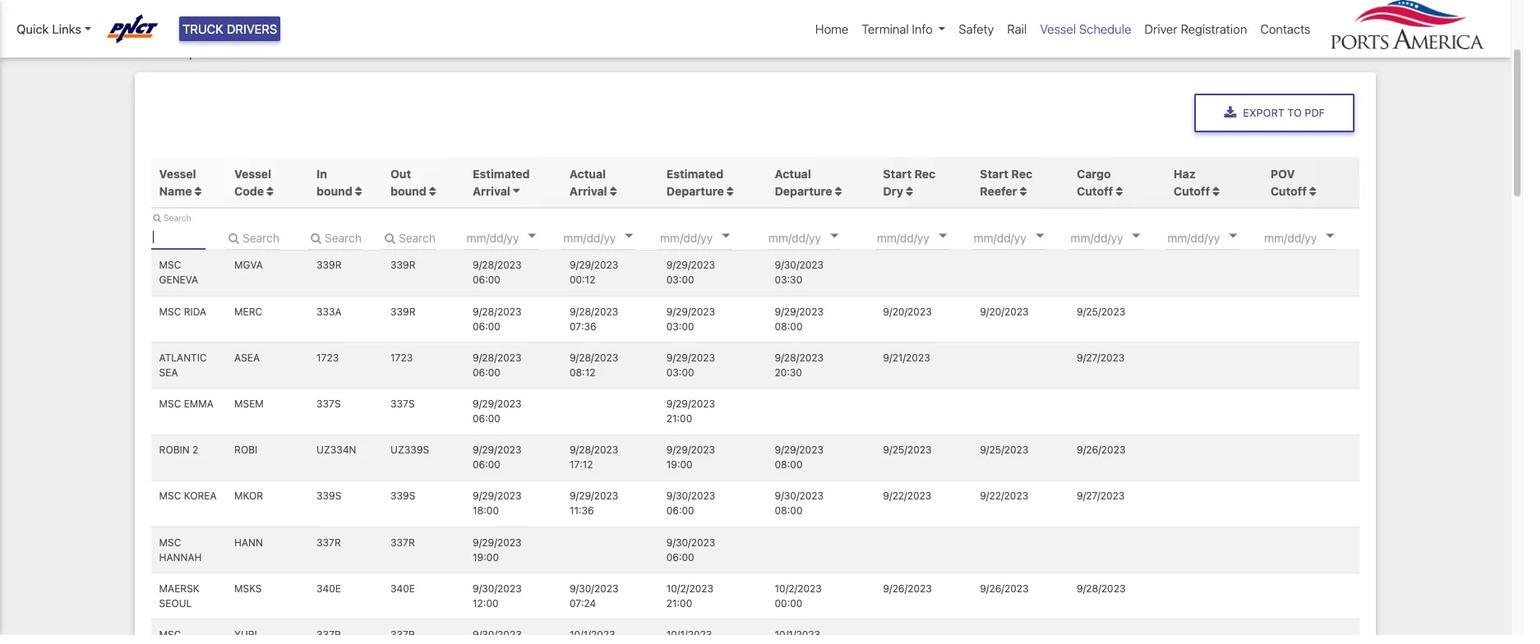 Task type: describe. For each thing, give the bounding box(es) containing it.
0 vertical spatial 9/29/2023 19:00
[[666, 444, 715, 471]]

9/21/2023
[[883, 352, 930, 364]]

3 mm/dd/yy field from the left
[[1069, 225, 1168, 250]]

0 horizontal spatial 19:00
[[473, 551, 499, 564]]

mgva
[[234, 259, 263, 272]]

rec for start rec dry
[[914, 167, 936, 181]]

9/29/2023 11:36
[[570, 490, 618, 517]]

contacts link
[[1254, 13, 1317, 45]]

hann
[[234, 536, 263, 549]]

9/30/2023 08:00
[[775, 490, 824, 517]]

vessel up name
[[159, 167, 196, 181]]

start for reefer
[[980, 167, 1009, 181]]

9/29/2023 18:00
[[473, 490, 521, 517]]

1 horizontal spatial 9/25/2023
[[980, 444, 1029, 456]]

cutoff for haz
[[1174, 184, 1210, 198]]

10/2/2023 00:00
[[775, 583, 822, 610]]

export to pdf link
[[1195, 93, 1355, 132]]

9/28/2023 06:00 for 08:12
[[473, 352, 522, 379]]

9/29/2023 03:00 for 9/28/2023 07:36
[[666, 305, 715, 333]]

start rec dry
[[883, 167, 936, 198]]

msks
[[234, 583, 262, 595]]

06:00 for 1723
[[473, 366, 501, 379]]

msc for msc emma
[[159, 398, 181, 410]]

2 340e from the left
[[390, 583, 415, 595]]

vessel name
[[159, 167, 196, 198]]

08:00 for 9/30/2023 06:00
[[775, 505, 803, 517]]

arrival for estimated arrival
[[473, 184, 510, 198]]

vessel code
[[234, 167, 271, 198]]

1 1723 from the left
[[316, 352, 339, 364]]

korea
[[184, 490, 217, 503]]

1 horizontal spatial 9/26/2023
[[980, 583, 1029, 595]]

0 horizontal spatial home link
[[148, 45, 183, 60]]

1 9/22/2023 from the left
[[883, 490, 932, 503]]

haz
[[1174, 167, 1196, 181]]

msem
[[234, 398, 264, 410]]

driver
[[1145, 21, 1178, 36]]

merc
[[234, 305, 262, 318]]

estimated arrival
[[473, 167, 530, 198]]

start rec reefer
[[980, 167, 1032, 198]]

driver registration link
[[1138, 13, 1254, 45]]

06:00 for 339r
[[473, 274, 501, 286]]

reefer
[[980, 184, 1017, 198]]

5 mm/dd/yy field from the left
[[1263, 225, 1361, 250]]

9/30/2023 03:30
[[775, 259, 824, 286]]

9/30/2023 12:00
[[473, 583, 522, 610]]

open calendar image for 1st mm/dd/yy 'field' from right
[[1326, 234, 1334, 238]]

maersk seoul
[[159, 583, 200, 610]]

2 339s from the left
[[390, 490, 415, 503]]

2
[[192, 444, 198, 456]]

03:00 for 9/29/2023 00:12
[[666, 274, 694, 286]]

9/30/2023 06:00 for 9/29/2023 18:00
[[666, 490, 715, 517]]

geneva
[[159, 274, 198, 286]]

vessel down truck drivers link at the left top of the page
[[200, 45, 239, 60]]

quick links
[[16, 21, 81, 36]]

2 horizontal spatial 9/26/2023
[[1077, 444, 1126, 456]]

robin 2
[[159, 444, 198, 456]]

12:00
[[473, 597, 499, 610]]

name
[[159, 184, 192, 198]]

links
[[52, 21, 81, 36]]

start for dry
[[883, 167, 912, 181]]

06:00 for 337s
[[473, 413, 501, 425]]

bound for out
[[390, 184, 426, 198]]

msc for msc hannah
[[159, 536, 181, 549]]

21:00 for 10/2/2023 21:00
[[666, 597, 692, 610]]

9/29/2023 03:00 for 9/29/2023 00:12
[[666, 259, 715, 286]]

open calendar image for 5th mm/dd/yy 'field' from the right
[[528, 234, 536, 238]]

9/27/2023 for 9/21/2023
[[1077, 352, 1125, 364]]

08:00 for 9/29/2023 03:00
[[775, 320, 803, 333]]

9/29/2023 00:12
[[570, 259, 618, 286]]

truck
[[183, 21, 223, 36]]

4 mm/dd/yy field from the left
[[1166, 225, 1264, 250]]

drivers
[[227, 21, 277, 36]]

truck drivers link
[[179, 16, 281, 41]]

download image
[[1224, 106, 1237, 119]]

333a
[[316, 305, 342, 318]]

bound for in
[[316, 184, 352, 198]]

9/29/2023 08:00 for 9/25/2023
[[775, 444, 824, 471]]

9/30/2023 06:00 for 9/29/2023 19:00
[[666, 536, 715, 564]]

06:00 for uz334n
[[473, 459, 501, 471]]

quick
[[16, 21, 49, 36]]

to
[[1287, 107, 1302, 119]]

07:36
[[570, 320, 596, 333]]

hannah
[[159, 551, 202, 564]]

registration
[[1181, 21, 1247, 36]]

9/28/2023 07:36
[[570, 305, 618, 333]]

17:12
[[570, 459, 593, 471]]

0 horizontal spatial schedule
[[242, 45, 298, 60]]

9/30/2023 07:24
[[570, 583, 619, 610]]

export to pdf
[[1243, 107, 1325, 119]]

cargo cutoff
[[1077, 167, 1113, 198]]

msc geneva
[[159, 259, 198, 286]]

rail link
[[1001, 13, 1033, 45]]

msc for msc korea
[[159, 490, 181, 503]]

1 mm/dd/yy field from the left
[[465, 225, 563, 250]]

actual arrival
[[570, 167, 607, 198]]

export
[[1243, 107, 1285, 119]]

haz cutoff
[[1174, 167, 1210, 198]]

mkor
[[234, 490, 263, 503]]

out
[[390, 167, 411, 181]]

pov cutoff
[[1271, 167, 1307, 198]]

20:30
[[775, 366, 802, 379]]

9/27/2023 for 9/22/2023
[[1077, 490, 1125, 503]]

atlantic sea
[[159, 352, 207, 379]]

msc hannah
[[159, 536, 202, 564]]

code
[[234, 184, 264, 198]]



Task type: vqa. For each thing, say whether or not it's contained in the screenshot.
1st Gate from the top of the page
no



Task type: locate. For each thing, give the bounding box(es) containing it.
0 horizontal spatial 9/25/2023
[[883, 444, 932, 456]]

estimated
[[473, 167, 530, 181], [666, 167, 724, 181]]

1 9/29/2023 06:00 from the top
[[473, 398, 521, 425]]

msc left emma
[[159, 398, 181, 410]]

1 337s from the left
[[316, 398, 341, 410]]

msc rida
[[159, 305, 206, 318]]

bound
[[316, 184, 352, 198], [390, 184, 426, 198]]

9/28/2023
[[473, 259, 522, 272], [473, 305, 522, 318], [570, 305, 618, 318], [473, 352, 522, 364], [570, 352, 618, 364], [775, 352, 824, 364], [570, 444, 618, 456], [1077, 583, 1126, 595]]

0 horizontal spatial 9/29/2023 19:00
[[473, 536, 521, 564]]

0 horizontal spatial 10/2/2023
[[666, 583, 713, 595]]

0 horizontal spatial open calendar image
[[528, 234, 536, 238]]

9/29/2023 19:00 down the 9/29/2023 21:00 in the left of the page
[[666, 444, 715, 471]]

2 9/29/2023 06:00 from the top
[[473, 444, 521, 471]]

out bound
[[390, 167, 429, 198]]

open calendar image
[[528, 234, 536, 238], [1132, 234, 1141, 238], [1326, 234, 1334, 238]]

2 10/2/2023 from the left
[[775, 583, 822, 595]]

msc up the geneva on the top
[[159, 259, 181, 272]]

2 03:00 from the top
[[666, 320, 694, 333]]

0 horizontal spatial bound
[[316, 184, 352, 198]]

2 vertical spatial 08:00
[[775, 505, 803, 517]]

vessel schedule
[[1040, 21, 1131, 36], [200, 45, 298, 60]]

1 horizontal spatial actual
[[775, 167, 811, 181]]

339r
[[316, 259, 342, 272], [390, 259, 416, 272], [390, 305, 416, 318]]

9/29/2023 06:00
[[473, 398, 521, 425], [473, 444, 521, 471]]

1 open calendar image from the left
[[528, 234, 536, 238]]

actual departure
[[775, 167, 832, 198]]

open calendar image for third mm/dd/yy 'field' from right
[[1132, 234, 1141, 238]]

21:00
[[666, 413, 692, 425], [666, 597, 692, 610]]

03:00 for 9/28/2023 07:36
[[666, 320, 694, 333]]

0 horizontal spatial 337s
[[316, 398, 341, 410]]

0 horizontal spatial cutoff
[[1077, 184, 1113, 198]]

1 horizontal spatial home
[[815, 21, 849, 36]]

dry
[[883, 184, 903, 198]]

0 vertical spatial home
[[815, 21, 849, 36]]

0 vertical spatial schedule
[[1079, 21, 1131, 36]]

9/25/2023
[[1077, 305, 1125, 318], [883, 444, 932, 456], [980, 444, 1029, 456]]

0 horizontal spatial start
[[883, 167, 912, 181]]

vessel inside 'link'
[[1040, 21, 1076, 36]]

vessel right rail
[[1040, 21, 1076, 36]]

2 vertical spatial 03:00
[[666, 366, 694, 379]]

5 msc from the top
[[159, 536, 181, 549]]

1 vertical spatial 9/27/2023
[[1077, 490, 1125, 503]]

asea
[[234, 352, 260, 364]]

08:00
[[775, 320, 803, 333], [775, 459, 803, 471], [775, 505, 803, 517]]

1723
[[316, 352, 339, 364], [390, 352, 413, 364]]

maersk
[[159, 583, 200, 595]]

msc
[[159, 259, 181, 272], [159, 305, 181, 318], [159, 398, 181, 410], [159, 490, 181, 503], [159, 536, 181, 549]]

339s down uz334n
[[316, 490, 341, 503]]

mm/dd/yy field down pov cutoff
[[1263, 225, 1361, 250]]

0 horizontal spatial 340e
[[316, 583, 341, 595]]

9/29/2023 06:00 for uz339s
[[473, 444, 521, 471]]

9/30/2023 06:00
[[666, 490, 715, 517], [666, 536, 715, 564]]

0 vertical spatial 9/29/2023 03:00
[[666, 259, 715, 286]]

safety link
[[952, 13, 1001, 45]]

1 actual from the left
[[570, 167, 606, 181]]

0 vertical spatial 9/29/2023 08:00
[[775, 305, 824, 333]]

msc left rida
[[159, 305, 181, 318]]

vessel up code
[[234, 167, 271, 181]]

1 9/28/2023 06:00 from the top
[[473, 259, 522, 286]]

vessel schedule link
[[1033, 13, 1138, 45]]

rec up reefer
[[1011, 167, 1032, 181]]

0 horizontal spatial arrival
[[473, 184, 510, 198]]

actual inside actual arrival
[[570, 167, 606, 181]]

1 337r from the left
[[316, 536, 341, 549]]

1 9/30/2023 06:00 from the top
[[666, 490, 715, 517]]

0 vertical spatial 9/28/2023 06:00
[[473, 259, 522, 286]]

bound inside in bound
[[316, 184, 352, 198]]

cutoff down the pov
[[1271, 184, 1307, 198]]

3 msc from the top
[[159, 398, 181, 410]]

0 vertical spatial 9/30/2023 06:00
[[666, 490, 715, 517]]

00:00
[[775, 597, 803, 610]]

9/29/2023 03:00
[[666, 259, 715, 286], [666, 305, 715, 333], [666, 352, 715, 379]]

truck drivers
[[183, 21, 277, 36]]

2 21:00 from the top
[[666, 597, 692, 610]]

2 open calendar image from the left
[[1132, 234, 1141, 238]]

0 vertical spatial 08:00
[[775, 320, 803, 333]]

4 msc from the top
[[159, 490, 181, 503]]

vessel schedule inside 'link'
[[1040, 21, 1131, 36]]

mm/dd/yy field down estimated arrival
[[465, 225, 563, 250]]

2 horizontal spatial open calendar image
[[1326, 234, 1334, 238]]

start up reefer
[[980, 167, 1009, 181]]

1 340e from the left
[[316, 583, 341, 595]]

2 337s from the left
[[390, 398, 415, 410]]

1 horizontal spatial schedule
[[1079, 21, 1131, 36]]

cutoff down cargo
[[1077, 184, 1113, 198]]

9/29/2023 08:00 for 9/20/2023
[[775, 305, 824, 333]]

3 open calendar image from the left
[[1326, 234, 1334, 238]]

0 vertical spatial 03:00
[[666, 274, 694, 286]]

0 horizontal spatial rec
[[914, 167, 936, 181]]

0 horizontal spatial departure
[[666, 184, 724, 198]]

2 start from the left
[[980, 167, 1009, 181]]

0 vertical spatial vessel schedule
[[1040, 21, 1131, 36]]

00:12
[[570, 274, 595, 286]]

mm/dd/yy field down haz cutoff
[[1166, 225, 1264, 250]]

9/20/2023
[[883, 305, 932, 318], [980, 305, 1029, 318]]

1 horizontal spatial start
[[980, 167, 1009, 181]]

schedule left driver
[[1079, 21, 1131, 36]]

1 horizontal spatial bound
[[390, 184, 426, 198]]

1 339s from the left
[[316, 490, 341, 503]]

arrival for actual arrival
[[570, 184, 607, 198]]

estimated for arrival
[[473, 167, 530, 181]]

rail
[[1007, 21, 1027, 36]]

19:00 up 9/30/2023 12:00
[[473, 551, 499, 564]]

337s up uz334n
[[316, 398, 341, 410]]

3 08:00 from the top
[[775, 505, 803, 517]]

1 horizontal spatial 1723
[[390, 352, 413, 364]]

schedule inside vessel schedule 'link'
[[1079, 21, 1131, 36]]

08:12
[[570, 366, 596, 379]]

mm/dd/yy field up 9/29/2023 00:12
[[562, 225, 660, 250]]

0 horizontal spatial 1723
[[316, 352, 339, 364]]

2 9/27/2023 from the top
[[1077, 490, 1125, 503]]

1 03:00 from the top
[[666, 274, 694, 286]]

vessel schedule down drivers
[[200, 45, 298, 60]]

1 vertical spatial 9/30/2023 06:00
[[666, 536, 715, 564]]

start up dry
[[883, 167, 912, 181]]

1 horizontal spatial 337s
[[390, 398, 415, 410]]

1 vertical spatial 9/29/2023 19:00
[[473, 536, 521, 564]]

1 vertical spatial 9/29/2023 03:00
[[666, 305, 715, 333]]

07:24
[[570, 597, 596, 610]]

339r for 333a
[[390, 305, 416, 318]]

1 horizontal spatial home link
[[809, 13, 855, 45]]

seoul
[[159, 597, 192, 610]]

sea
[[159, 366, 178, 379]]

uz334n
[[316, 444, 356, 456]]

1 horizontal spatial rec
[[1011, 167, 1032, 181]]

1 horizontal spatial 337r
[[390, 536, 415, 549]]

1 vertical spatial 21:00
[[666, 597, 692, 610]]

rida
[[184, 305, 206, 318]]

9/28/2023 17:12
[[570, 444, 618, 471]]

departure
[[666, 184, 724, 198], [775, 184, 832, 198]]

10/2/2023 21:00
[[666, 583, 713, 610]]

1 vertical spatial schedule
[[242, 45, 298, 60]]

1 vertical spatial 03:00
[[666, 320, 694, 333]]

msc korea
[[159, 490, 217, 503]]

emma
[[184, 398, 214, 410]]

in bound
[[316, 167, 355, 198]]

rec left the start rec reefer
[[914, 167, 936, 181]]

9/28/2023 06:00
[[473, 259, 522, 286], [473, 305, 522, 333], [473, 352, 522, 379]]

21:00 inside 10/2/2023 21:00
[[666, 597, 692, 610]]

1 rec from the left
[[914, 167, 936, 181]]

0 vertical spatial 21:00
[[666, 413, 692, 425]]

08:00 inside 9/30/2023 08:00
[[775, 505, 803, 517]]

1 vertical spatial 9/29/2023 06:00
[[473, 444, 521, 471]]

2 1723 from the left
[[390, 352, 413, 364]]

2 mm/dd/yy field from the left
[[562, 225, 660, 250]]

2 337r from the left
[[390, 536, 415, 549]]

9/28/2023 08:12
[[570, 352, 618, 379]]

2 08:00 from the top
[[775, 459, 803, 471]]

in
[[316, 167, 327, 181]]

1 9/20/2023 from the left
[[883, 305, 932, 318]]

2 9/22/2023 from the left
[[980, 490, 1028, 503]]

1 10/2/2023 from the left
[[666, 583, 713, 595]]

03:00
[[666, 274, 694, 286], [666, 320, 694, 333], [666, 366, 694, 379]]

rec inside start rec dry
[[914, 167, 936, 181]]

quick links link
[[16, 20, 91, 38]]

driver registration
[[1145, 21, 1247, 36]]

06:00 for 333a
[[473, 320, 501, 333]]

9/28/2023 20:30
[[775, 352, 824, 379]]

1 horizontal spatial arrival
[[570, 184, 607, 198]]

1 vertical spatial home
[[148, 45, 183, 60]]

pdf
[[1305, 107, 1325, 119]]

2 cutoff from the left
[[1174, 184, 1210, 198]]

1 vertical spatial 19:00
[[473, 551, 499, 564]]

estimated inside "estimated departure"
[[666, 167, 724, 181]]

2 actual from the left
[[775, 167, 811, 181]]

1 horizontal spatial open calendar image
[[1132, 234, 1141, 238]]

bound down 'in' at the top left of page
[[316, 184, 352, 198]]

1 horizontal spatial 340e
[[390, 583, 415, 595]]

departure for estimated
[[666, 184, 724, 198]]

1 horizontal spatial departure
[[775, 184, 832, 198]]

0 vertical spatial 9/29/2023 06:00
[[473, 398, 521, 425]]

9/29/2023 08:00 up 9/30/2023 08:00
[[775, 444, 824, 471]]

2 horizontal spatial 9/25/2023
[[1077, 305, 1125, 318]]

1 horizontal spatial 9/22/2023
[[980, 490, 1028, 503]]

uz339s
[[390, 444, 429, 456]]

9/29/2023 08:00
[[775, 305, 824, 333], [775, 444, 824, 471]]

1 arrival from the left
[[473, 184, 510, 198]]

9/29/2023 21:00
[[666, 398, 715, 425]]

0 horizontal spatial estimated
[[473, 167, 530, 181]]

1 08:00 from the top
[[775, 320, 803, 333]]

bound inside out bound
[[390, 184, 426, 198]]

mm/dd/yy field
[[465, 225, 563, 250], [562, 225, 660, 250], [1069, 225, 1168, 250], [1166, 225, 1264, 250], [1263, 225, 1361, 250]]

339s down uz339s
[[390, 490, 415, 503]]

0 horizontal spatial 339s
[[316, 490, 341, 503]]

1 cutoff from the left
[[1077, 184, 1113, 198]]

msc for msc geneva
[[159, 259, 181, 272]]

1 horizontal spatial 339s
[[390, 490, 415, 503]]

1 departure from the left
[[666, 184, 724, 198]]

2 msc from the top
[[159, 305, 181, 318]]

cargo
[[1077, 167, 1111, 181]]

1 vertical spatial vessel schedule
[[200, 45, 298, 60]]

1 vertical spatial 9/29/2023 08:00
[[775, 444, 824, 471]]

0 horizontal spatial actual
[[570, 167, 606, 181]]

2 vertical spatial 9/28/2023 06:00
[[473, 352, 522, 379]]

estimated for departure
[[666, 167, 724, 181]]

337s up uz339s
[[390, 398, 415, 410]]

1 estimated from the left
[[473, 167, 530, 181]]

339s
[[316, 490, 341, 503], [390, 490, 415, 503]]

msc left korea
[[159, 490, 181, 503]]

1 horizontal spatial cutoff
[[1174, 184, 1210, 198]]

departure for actual
[[775, 184, 832, 198]]

3 9/28/2023 06:00 from the top
[[473, 352, 522, 379]]

actual for actual departure
[[775, 167, 811, 181]]

1 bound from the left
[[316, 184, 352, 198]]

vessel schedule right rail
[[1040, 21, 1131, 36]]

rec for start rec reefer
[[1011, 167, 1032, 181]]

rec
[[914, 167, 936, 181], [1011, 167, 1032, 181]]

9/29/2023 19:00 down 18:00
[[473, 536, 521, 564]]

06:00
[[473, 274, 501, 286], [473, 320, 501, 333], [473, 366, 501, 379], [473, 413, 501, 425], [473, 459, 501, 471], [666, 505, 694, 517], [666, 551, 694, 564]]

2 9/20/2023 from the left
[[980, 305, 1029, 318]]

9/29/2023 08:00 down "03:30"
[[775, 305, 824, 333]]

1 9/27/2023 from the top
[[1077, 352, 1125, 364]]

1 horizontal spatial 10/2/2023
[[775, 583, 822, 595]]

safety
[[959, 21, 994, 36]]

08:00 for 9/29/2023 19:00
[[775, 459, 803, 471]]

21:00 inside the 9/29/2023 21:00
[[666, 413, 692, 425]]

3 cutoff from the left
[[1271, 184, 1307, 198]]

1 horizontal spatial 9/20/2023
[[980, 305, 1029, 318]]

2 9/30/2023 06:00 from the top
[[666, 536, 715, 564]]

1 vertical spatial 9/28/2023 06:00
[[473, 305, 522, 333]]

10/2/2023 for 21:00
[[666, 583, 713, 595]]

msc up hannah
[[159, 536, 181, 549]]

19:00 down the 9/29/2023 21:00 in the left of the page
[[666, 459, 693, 471]]

0 horizontal spatial 9/20/2023
[[883, 305, 932, 318]]

vessel
[[1040, 21, 1076, 36], [200, 45, 239, 60], [159, 167, 196, 181], [234, 167, 271, 181]]

03:30
[[775, 274, 802, 286]]

3 9/29/2023 03:00 from the top
[[666, 352, 715, 379]]

1 msc from the top
[[159, 259, 181, 272]]

11:36
[[570, 505, 594, 517]]

21:00 for 9/29/2023 21:00
[[666, 413, 692, 425]]

10/2/2023
[[666, 583, 713, 595], [775, 583, 822, 595]]

2 arrival from the left
[[570, 184, 607, 198]]

2 departure from the left
[[775, 184, 832, 198]]

0 horizontal spatial 337r
[[316, 536, 341, 549]]

open calendar image
[[1229, 234, 1237, 238]]

cutoff for cargo
[[1077, 184, 1113, 198]]

cutoff down the "haz"
[[1174, 184, 1210, 198]]

actual for actual arrival
[[570, 167, 606, 181]]

0 horizontal spatial vessel schedule
[[200, 45, 298, 60]]

msc inside msc geneva
[[159, 259, 181, 272]]

2 9/29/2023 08:00 from the top
[[775, 444, 824, 471]]

03:00 for 9/28/2023 08:12
[[666, 366, 694, 379]]

9/28/2023 06:00 for 07:36
[[473, 305, 522, 333]]

9/28/2023 06:00 for 00:12
[[473, 259, 522, 286]]

bound down out
[[390, 184, 426, 198]]

10/2/2023 for 00:00
[[775, 583, 822, 595]]

start inside start rec dry
[[883, 167, 912, 181]]

337r
[[316, 536, 341, 549], [390, 536, 415, 549]]

1 horizontal spatial 9/29/2023 19:00
[[666, 444, 715, 471]]

2 estimated from the left
[[666, 167, 724, 181]]

pov
[[1271, 167, 1295, 181]]

rec inside the start rec reefer
[[1011, 167, 1032, 181]]

0 horizontal spatial 9/26/2023
[[883, 583, 932, 595]]

1 start from the left
[[883, 167, 912, 181]]

2 horizontal spatial cutoff
[[1271, 184, 1307, 198]]

robi
[[234, 444, 257, 456]]

0 horizontal spatial home
[[148, 45, 183, 60]]

robin
[[159, 444, 190, 456]]

arrival inside estimated arrival
[[473, 184, 510, 198]]

1 horizontal spatial vessel schedule
[[1040, 21, 1131, 36]]

2 vertical spatial 9/29/2023 03:00
[[666, 352, 715, 379]]

9/29/2023 06:00 for 337s
[[473, 398, 521, 425]]

contacts
[[1260, 21, 1311, 36]]

0 horizontal spatial 9/22/2023
[[883, 490, 932, 503]]

mm/dd/yy field down "cargo cutoff"
[[1069, 225, 1168, 250]]

2 9/29/2023 03:00 from the top
[[666, 305, 715, 333]]

estimated departure
[[666, 167, 724, 198]]

2 9/28/2023 06:00 from the top
[[473, 305, 522, 333]]

3 03:00 from the top
[[666, 366, 694, 379]]

None field
[[151, 225, 205, 250], [226, 225, 281, 250], [309, 225, 363, 250], [383, 225, 437, 250], [151, 225, 205, 250], [226, 225, 281, 250], [309, 225, 363, 250], [383, 225, 437, 250]]

1 vertical spatial 08:00
[[775, 459, 803, 471]]

schedule down drivers
[[242, 45, 298, 60]]

1 9/29/2023 03:00 from the top
[[666, 259, 715, 286]]

9/22/2023
[[883, 490, 932, 503], [980, 490, 1028, 503]]

1 9/29/2023 08:00 from the top
[[775, 305, 824, 333]]

msc inside msc hannah
[[159, 536, 181, 549]]

home
[[815, 21, 849, 36], [148, 45, 183, 60]]

9/29/2023 03:00 for 9/28/2023 08:12
[[666, 352, 715, 379]]

cutoff for pov
[[1271, 184, 1307, 198]]

2 rec from the left
[[1011, 167, 1032, 181]]

1 horizontal spatial estimated
[[666, 167, 724, 181]]

9/26/2023
[[1077, 444, 1126, 456], [883, 583, 932, 595], [980, 583, 1029, 595]]

msc for msc rida
[[159, 305, 181, 318]]

2 bound from the left
[[390, 184, 426, 198]]

atlantic
[[159, 352, 207, 364]]

18:00
[[473, 505, 499, 517]]

1 horizontal spatial 19:00
[[666, 459, 693, 471]]

1 21:00 from the top
[[666, 413, 692, 425]]

0 vertical spatial 19:00
[[666, 459, 693, 471]]

start inside the start rec reefer
[[980, 167, 1009, 181]]

339r for 339r
[[390, 259, 416, 272]]

0 vertical spatial 9/27/2023
[[1077, 352, 1125, 364]]

actual inside the actual departure
[[775, 167, 811, 181]]



